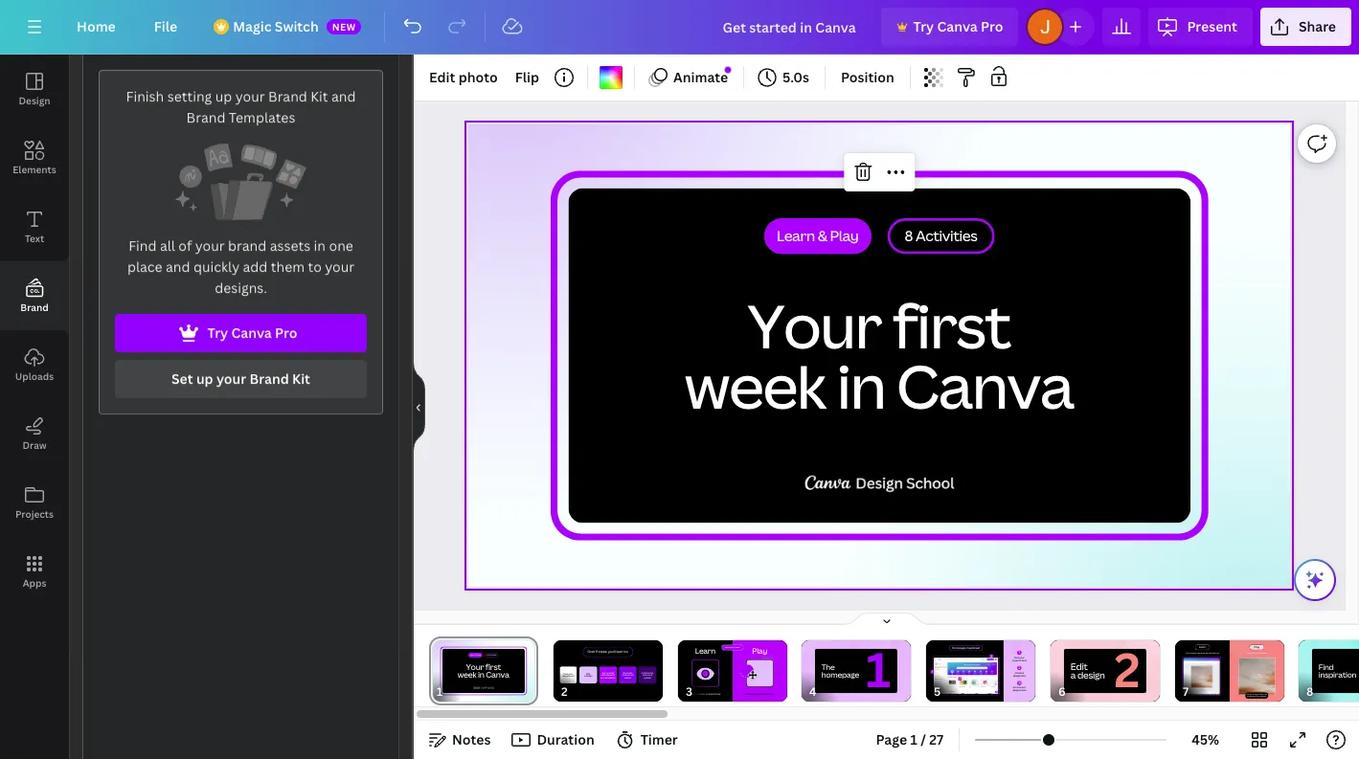 Task type: vqa. For each thing, say whether or not it's contained in the screenshot.
personal
no



Task type: describe. For each thing, give the bounding box(es) containing it.
projects
[[15, 508, 54, 521]]

and inside get inspired with elements and templates
[[601, 677, 605, 680]]

1 vertical spatial to
[[1201, 653, 1202, 655]]

experiment
[[1247, 653, 1255, 655]]

2 text from the left
[[1262, 653, 1265, 655]]

your up quickly
[[195, 237, 225, 255]]

1 horizontal spatial edit
[[586, 673, 590, 676]]

1 horizontal spatial how
[[1197, 653, 1200, 655]]

designs
[[1013, 690, 1021, 693]]

find your projects here create a design here find recent designs here
[[1013, 657, 1027, 693]]

elements
[[606, 674, 615, 677]]

elements button
[[0, 124, 69, 193]]

0 horizontal spatial 3
[[960, 677, 962, 682]]

draw
[[22, 439, 47, 452]]

page 1 / 27
[[876, 731, 944, 749]]

find for find all of your brand assets in one place and quickly add them to your designs.
[[129, 237, 157, 255]]

hide pages image
[[841, 612, 933, 628]]

edit photo
[[429, 68, 498, 86]]

a right around
[[584, 676, 586, 678]]

2 horizontal spatial design
[[1078, 670, 1105, 683]]

finish setting up your brand kit and brand templates
[[126, 87, 356, 126]]

up inside button
[[196, 370, 213, 388]]

setting
[[167, 87, 212, 105]]

1 text from the left
[[1217, 653, 1220, 655]]

0 horizontal spatial design
[[586, 676, 592, 678]]

share
[[1299, 17, 1337, 35]]

45% button
[[1175, 725, 1237, 756]]

duration button
[[506, 725, 602, 756]]

canva assistant image
[[1304, 569, 1327, 592]]

page 1 / 27 button
[[869, 725, 952, 756]]

collaborate,
[[641, 672, 654, 675]]

a left 'video'
[[698, 693, 699, 696]]

file
[[154, 17, 177, 35]]

Page title text field
[[451, 683, 459, 702]]

try for the leftmost try canva pro button
[[208, 324, 228, 342]]

find for find inspiration
[[1320, 663, 1335, 673]]

main menu bar
[[0, 0, 1360, 55]]

flip
[[515, 68, 540, 86]]

apps
[[23, 577, 46, 590]]

photo
[[459, 68, 498, 86]]

timer
[[641, 731, 678, 749]]

1 horizontal spatial in
[[837, 345, 885, 426]]

kit inside button
[[292, 370, 310, 388]]

animate
[[674, 68, 728, 86]]

5.0s
[[783, 68, 810, 86]]

homepage
[[822, 670, 860, 681]]

create
[[1015, 673, 1023, 676]]

find for find your way around
[[564, 673, 568, 676]]

videos
[[625, 677, 631, 680]]

edit inside dropdown button
[[429, 68, 456, 86]]

play
[[752, 647, 767, 657]]

to inside find all of your brand assets in one place and quickly add them to your designs.
[[308, 258, 322, 276]]

collaborate, share and publish
[[641, 672, 654, 680]]

try for try canva pro button in main menu bar
[[914, 17, 935, 35]]

up inside finish setting up your brand kit and brand templates
[[215, 87, 232, 105]]

uploads
[[15, 370, 54, 383]]

flip button
[[508, 62, 547, 93]]

and inside find all of your brand assets in one place and quickly add them to your designs.
[[166, 258, 190, 276]]

get inspired with elements and templates
[[601, 672, 615, 680]]

magic
[[233, 17, 272, 35]]

and left "learn"
[[706, 693, 710, 696]]

/
[[921, 731, 927, 749]]

duration
[[537, 731, 595, 749]]

one
[[329, 237, 353, 255]]

and right click
[[1190, 653, 1192, 655]]

1 right homepage
[[867, 638, 892, 702]]

2 vertical spatial here
[[1022, 690, 1027, 693]]

the
[[822, 663, 835, 673]]

new
[[332, 20, 356, 34]]

first
[[893, 285, 1011, 367]]

a right find your projects here create a design here find recent designs here
[[1071, 670, 1076, 683]]

interact
[[745, 693, 754, 696]]

set up your brand kit
[[172, 370, 310, 388]]

try canva pro button inside main menu bar
[[881, 8, 1019, 46]]

watch a video and learn how interact and make it happen
[[690, 693, 775, 696]]

find inspiration
[[1320, 663, 1358, 681]]

text
[[25, 232, 44, 245]]

box
[[1265, 653, 1268, 655]]

your inside find your way around
[[568, 673, 573, 676]]

inspired
[[606, 672, 614, 675]]

them
[[271, 258, 305, 276]]

brand right set
[[250, 370, 289, 388]]

pro for try canva pro button in main menu bar
[[981, 17, 1004, 35]]

click
[[1186, 653, 1189, 655]]

2 horizontal spatial 2
[[1115, 638, 1141, 702]]

design inside find your projects here create a design here find recent designs here
[[1014, 675, 1021, 678]]

share
[[643, 674, 648, 677]]

brand
[[228, 237, 267, 255]]

week
[[684, 345, 826, 426]]

side panel tab list
[[0, 55, 69, 607]]

1 vertical spatial try canva pro
[[208, 324, 297, 342]]

timer button
[[610, 725, 686, 756]]

around
[[567, 676, 574, 678]]

a inside find your projects here create a design here find recent designs here
[[1023, 673, 1025, 676]]

way
[[563, 676, 567, 678]]

animate button
[[643, 62, 736, 93]]

0 vertical spatial here
[[1022, 660, 1027, 663]]

watch
[[1193, 653, 1197, 655]]

place
[[127, 258, 163, 276]]

in inside find all of your brand assets in one place and quickly add them to your designs.
[[314, 237, 326, 255]]

watch
[[690, 693, 697, 696]]

try canva pro inside main menu bar
[[914, 17, 1004, 35]]

with inside work with photos and videos
[[629, 672, 633, 675]]

5.0s button
[[752, 62, 817, 93]]

find for find your projects here create a design here find recent designs here
[[1015, 657, 1020, 660]]

file button
[[139, 8, 193, 46]]

click and watch how to add, edit and resize text experiment with the text box
[[1186, 653, 1268, 655]]

design button
[[0, 55, 69, 124]]

new image
[[725, 67, 732, 73]]

make
[[759, 693, 764, 696]]

0 horizontal spatial edit a design
[[584, 673, 592, 678]]

projects button
[[0, 469, 69, 538]]

get
[[602, 672, 606, 675]]

brand inside side panel tab list
[[20, 301, 49, 314]]

of
[[179, 237, 192, 255]]

hide image
[[413, 361, 425, 453]]

home
[[77, 17, 116, 35]]



Task type: locate. For each thing, give the bounding box(es) containing it.
magic switch
[[233, 17, 319, 35]]

0 horizontal spatial in
[[314, 237, 326, 255]]

work
[[623, 672, 628, 675]]

text
[[1217, 653, 1220, 655], [1262, 653, 1265, 655]]

and down the of
[[166, 258, 190, 276]]

1 horizontal spatial 2
[[1019, 666, 1021, 671]]

1 horizontal spatial pro
[[981, 17, 1004, 35]]

edit photo button
[[422, 62, 506, 93]]

1 vertical spatial try
[[208, 324, 228, 342]]

kit
[[311, 87, 328, 105], [292, 370, 310, 388]]

with left the
[[1256, 653, 1259, 655]]

2 left click
[[1115, 638, 1141, 702]]

to right them on the top of page
[[308, 258, 322, 276]]

2 up create
[[1019, 666, 1021, 671]]

edit
[[1206, 653, 1209, 655]]

1 horizontal spatial try canva pro button
[[881, 8, 1019, 46]]

try inside main menu bar
[[914, 17, 935, 35]]

kit inside finish setting up your brand kit and brand templates
[[311, 87, 328, 105]]

1 vertical spatial here
[[1021, 675, 1026, 678]]

0 horizontal spatial try canva pro
[[208, 324, 297, 342]]

edit a design left get at the bottom left of page
[[584, 673, 592, 678]]

find inside find your way around
[[564, 673, 568, 676]]

and inside finish setting up your brand kit and brand templates
[[332, 87, 356, 105]]

add
[[243, 258, 268, 276]]

0 horizontal spatial try canva pro button
[[115, 314, 367, 353]]

learn
[[695, 647, 715, 657]]

1 horizontal spatial to
[[1201, 653, 1202, 655]]

recent
[[1019, 687, 1026, 690]]

photos
[[622, 674, 629, 677]]

how right watch
[[1197, 653, 1200, 655]]

with
[[1256, 653, 1259, 655], [629, 672, 633, 675], [601, 674, 605, 677]]

your inside button
[[217, 370, 246, 388]]

0 vertical spatial how
[[1197, 653, 1200, 655]]

your first
[[747, 285, 1011, 367]]

up right set
[[196, 370, 213, 388]]

notes
[[452, 731, 491, 749]]

edit a design right find your projects here create a design here find recent designs here
[[1071, 661, 1105, 683]]

your inside finish setting up your brand kit and brand templates
[[236, 87, 265, 105]]

notes button
[[422, 725, 499, 756]]

brand down setting
[[186, 108, 226, 126]]

1 horizontal spatial try
[[914, 17, 935, 35]]

Design title text field
[[708, 8, 874, 46]]

your inside find your projects here create a design here find recent designs here
[[1020, 657, 1025, 660]]

0 vertical spatial pro
[[981, 17, 1004, 35]]

with left 'elements'
[[601, 674, 605, 677]]

0 vertical spatial kit
[[311, 87, 328, 105]]

design
[[19, 94, 50, 107]]

find
[[129, 237, 157, 255], [1015, 657, 1020, 660], [1320, 663, 1335, 673], [564, 673, 568, 676], [1014, 687, 1018, 690]]

2 horizontal spatial with
[[1256, 653, 1259, 655]]

switch
[[275, 17, 319, 35]]

resize
[[1212, 653, 1216, 655]]

it's time to explore
[[1252, 675, 1262, 679]]

0 horizontal spatial pro
[[275, 324, 297, 342]]

here
[[1022, 660, 1027, 663], [1021, 675, 1026, 678], [1022, 690, 1027, 693]]

0 horizontal spatial kit
[[292, 370, 310, 388]]

canva
[[938, 17, 978, 35], [231, 324, 272, 342], [897, 345, 1074, 426]]

video
[[699, 693, 705, 696]]

learn
[[710, 693, 716, 696]]

with inside get inspired with elements and templates
[[601, 674, 605, 677]]

all
[[160, 237, 175, 255]]

up right setting
[[215, 87, 232, 105]]

designs.
[[215, 279, 267, 297]]

the
[[1259, 653, 1261, 655]]

inspiration
[[1320, 670, 1358, 681]]

2 vertical spatial to
[[1252, 677, 1254, 679]]

your up templates
[[236, 87, 265, 105]]

design
[[1078, 670, 1105, 683], [1014, 675, 1021, 678], [586, 676, 592, 678]]

canva inside main menu bar
[[938, 17, 978, 35]]

0 horizontal spatial up
[[196, 370, 213, 388]]

edit left 'photo'
[[429, 68, 456, 86]]

present
[[1188, 17, 1238, 35]]

it's
[[1253, 675, 1257, 677]]

0 horizontal spatial 2
[[991, 655, 993, 659]]

1 up projects
[[1019, 651, 1021, 656]]

design right around
[[586, 676, 592, 678]]

to left add,
[[1201, 653, 1202, 655]]

and left make
[[754, 693, 758, 696]]

here up recent
[[1021, 675, 1026, 678]]

design right find your projects here create a design here find recent designs here
[[1078, 670, 1105, 683]]

here right projects
[[1022, 660, 1027, 663]]

0 vertical spatial canva
[[938, 17, 978, 35]]

0 horizontal spatial text
[[1217, 653, 1220, 655]]

brand
[[268, 87, 307, 105], [186, 108, 226, 126], [20, 301, 49, 314], [250, 370, 289, 388]]

0 vertical spatial in
[[314, 237, 326, 255]]

2 horizontal spatial to
[[1252, 677, 1254, 679]]

finish
[[126, 87, 164, 105]]

1 horizontal spatial kit
[[311, 87, 328, 105]]

pro for the leftmost try canva pro button
[[275, 324, 297, 342]]

position button
[[834, 62, 903, 93]]

and down new
[[332, 87, 356, 105]]

1 horizontal spatial 3
[[1019, 681, 1021, 686]]

find all of your brand assets in one place and quickly add them to your designs.
[[127, 237, 355, 297]]

and inside work with photos and videos
[[630, 674, 634, 677]]

a
[[1071, 670, 1076, 683], [1023, 673, 1025, 676], [584, 676, 586, 678], [698, 693, 699, 696]]

1 horizontal spatial try canva pro
[[914, 17, 1004, 35]]

brand button
[[0, 262, 69, 331]]

0 vertical spatial try canva pro
[[914, 17, 1004, 35]]

your
[[236, 87, 265, 105], [195, 237, 225, 255], [325, 258, 355, 276], [217, 370, 246, 388], [1020, 657, 1025, 660], [568, 673, 573, 676]]

try canva pro
[[914, 17, 1004, 35], [208, 324, 297, 342]]

in
[[314, 237, 326, 255], [837, 345, 885, 426]]

and right 'share'
[[649, 674, 653, 677]]

and down get at the bottom left of page
[[601, 677, 605, 680]]

your down one
[[325, 258, 355, 276]]

find inside find inspiration
[[1320, 663, 1335, 673]]

3 left find your projects here create a design here find recent designs here
[[960, 677, 962, 682]]

design up recent
[[1014, 675, 1021, 678]]

apps button
[[0, 538, 69, 607]]

set
[[172, 370, 193, 388]]

0 vertical spatial up
[[215, 87, 232, 105]]

present button
[[1149, 8, 1253, 46]]

page 1 image
[[429, 641, 538, 702]]

2
[[1115, 638, 1141, 702], [991, 655, 993, 659], [1019, 666, 1021, 671]]

and inside collaborate, share and publish
[[649, 674, 653, 677]]

0 vertical spatial try canva pro button
[[881, 8, 1019, 46]]

with right work
[[629, 672, 633, 675]]

explore
[[1255, 677, 1262, 679]]

and right edit
[[1209, 653, 1212, 655]]

0 vertical spatial to
[[308, 258, 322, 276]]

1 horizontal spatial text
[[1262, 653, 1265, 655]]

position
[[841, 68, 895, 86]]

1 vertical spatial in
[[837, 345, 885, 426]]

happen
[[767, 693, 775, 696]]

how right "learn"
[[716, 693, 720, 696]]

time
[[1258, 675, 1262, 677]]

templates
[[229, 108, 296, 126]]

0 horizontal spatial try
[[208, 324, 228, 342]]

0 horizontal spatial with
[[601, 674, 605, 677]]

2 vertical spatial canva
[[897, 345, 1074, 426]]

and right photos
[[630, 674, 634, 677]]

text right resize
[[1217, 653, 1220, 655]]

edit
[[429, 68, 456, 86], [1071, 661, 1088, 673], [586, 673, 590, 676]]

1 up "27"
[[932, 670, 933, 675]]

text right the
[[1262, 653, 1265, 655]]

your right the way
[[568, 673, 573, 676]]

1 horizontal spatial edit a design
[[1071, 661, 1105, 683]]

3
[[960, 677, 962, 682], [1019, 681, 1021, 686]]

quickly
[[194, 258, 240, 276]]

0 horizontal spatial to
[[308, 258, 322, 276]]

1 vertical spatial up
[[196, 370, 213, 388]]

1 left /
[[911, 731, 918, 749]]

assets
[[270, 237, 311, 255]]

1 horizontal spatial design
[[1014, 675, 1021, 678]]

3 up recent
[[1019, 681, 1021, 686]]

share button
[[1261, 8, 1352, 46]]

1 vertical spatial kit
[[292, 370, 310, 388]]

0 horizontal spatial how
[[716, 693, 720, 696]]

1 horizontal spatial with
[[629, 672, 633, 675]]

elements
[[13, 163, 56, 176]]

1 vertical spatial pro
[[275, 324, 297, 342]]

up
[[215, 87, 232, 105], [196, 370, 213, 388]]

your right set
[[217, 370, 246, 388]]

1 vertical spatial canva
[[231, 324, 272, 342]]

0 vertical spatial try
[[914, 17, 935, 35]]

try canva pro button
[[881, 8, 1019, 46], [115, 314, 367, 353]]

find inside find all of your brand assets in one place and quickly add them to your designs.
[[129, 237, 157, 255]]

1 vertical spatial how
[[716, 693, 720, 696]]

1 horizontal spatial up
[[215, 87, 232, 105]]

text button
[[0, 193, 69, 262]]

no color image
[[600, 66, 623, 89]]

2 horizontal spatial edit
[[1071, 661, 1088, 673]]

45%
[[1192, 731, 1220, 749]]

here right designs
[[1022, 690, 1027, 693]]

the homepage 1
[[822, 638, 892, 702]]

a right create
[[1023, 673, 1025, 676]]

brand up uploads button
[[20, 301, 49, 314]]

pro inside main menu bar
[[981, 17, 1004, 35]]

0 horizontal spatial edit
[[429, 68, 456, 86]]

edit left get at the bottom left of page
[[586, 673, 590, 676]]

edit right find your projects here create a design here find recent designs here
[[1071, 661, 1088, 673]]

uploads button
[[0, 331, 69, 400]]

1 vertical spatial try canva pro button
[[115, 314, 367, 353]]

brand up templates
[[268, 87, 307, 105]]

draw button
[[0, 400, 69, 469]]

try
[[914, 17, 935, 35], [208, 324, 228, 342]]

1 inside button
[[911, 731, 918, 749]]

2 left find your projects here create a design here find recent designs here
[[991, 655, 993, 659]]

set up your brand kit button
[[115, 360, 367, 399]]

publish
[[644, 677, 651, 680]]

your
[[747, 285, 881, 367]]

to down 'it's'
[[1252, 677, 1254, 679]]

add,
[[1203, 653, 1206, 655]]

your up create
[[1020, 657, 1025, 660]]

page
[[876, 731, 908, 749]]

27
[[930, 731, 944, 749]]

to inside it's time to explore
[[1252, 677, 1254, 679]]

it
[[765, 693, 766, 696]]



